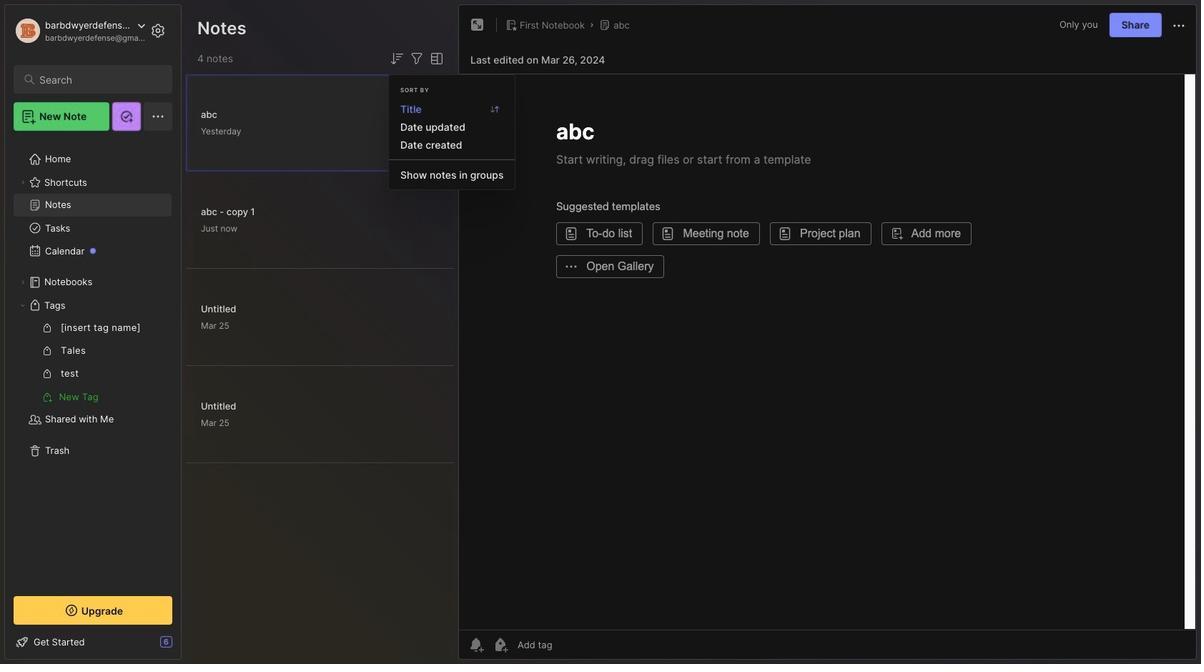 Task type: describe. For each thing, give the bounding box(es) containing it.
Note Editor text field
[[459, 74, 1197, 630]]

expand notebooks image
[[19, 278, 27, 287]]

Search text field
[[39, 73, 160, 87]]

note window element
[[459, 4, 1198, 664]]

Add tag field
[[517, 639, 625, 652]]

add filters image
[[409, 50, 426, 67]]

add a reminder image
[[468, 637, 485, 654]]

add tag image
[[492, 637, 509, 654]]

settings image
[[150, 22, 167, 39]]



Task type: vqa. For each thing, say whether or not it's contained in the screenshot.
Settings icon
yes



Task type: locate. For each thing, give the bounding box(es) containing it.
more actions image
[[1171, 17, 1188, 34]]

dropdown list menu
[[389, 99, 515, 184]]

View options field
[[426, 50, 446, 67]]

Sort options field
[[389, 50, 406, 67]]

tree inside main element
[[5, 140, 181, 584]]

none search field inside main element
[[39, 71, 160, 88]]

Account field
[[14, 16, 146, 45]]

expand tags image
[[19, 301, 27, 310]]

group inside main element
[[14, 317, 172, 409]]

click to collapse image
[[181, 638, 191, 655]]

group
[[14, 317, 172, 409]]

main element
[[0, 0, 186, 665]]

expand note image
[[469, 16, 487, 34]]

None search field
[[39, 71, 160, 88]]

tree
[[5, 140, 181, 584]]

More actions field
[[1171, 16, 1188, 34]]

Help and Learning task checklist field
[[5, 631, 181, 654]]

Add filters field
[[409, 50, 426, 67]]



